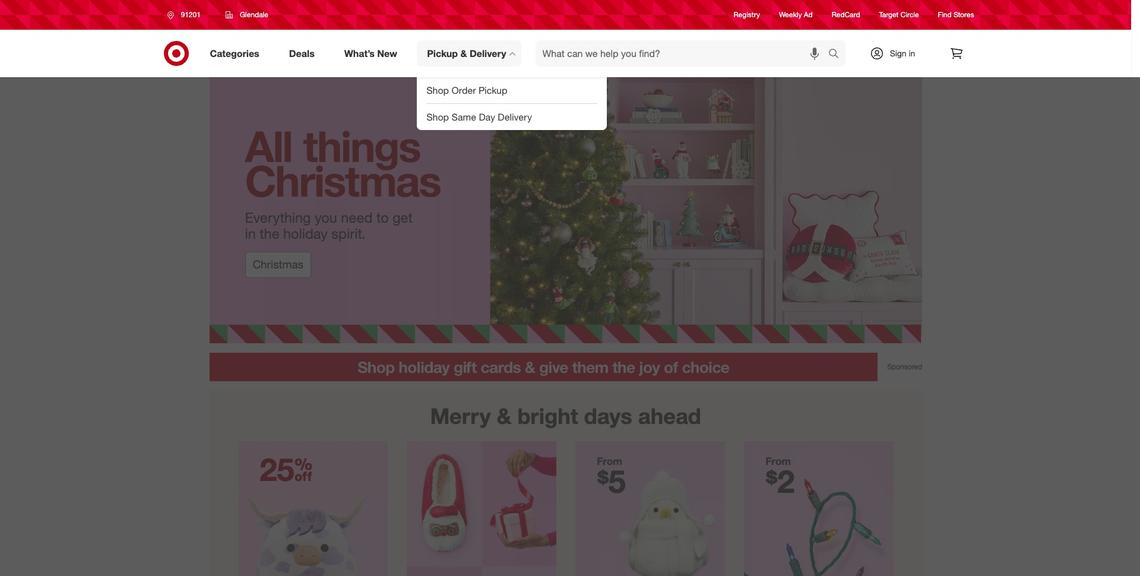 Task type: locate. For each thing, give the bounding box(es) containing it.
in right sign
[[909, 48, 916, 58]]

1 horizontal spatial pickup
[[479, 84, 508, 96]]

get
[[393, 209, 413, 226]]

in left the
[[245, 225, 256, 242]]

1 vertical spatial shop
[[427, 111, 449, 123]]

0 horizontal spatial from
[[597, 455, 623, 468]]

circle
[[901, 10, 920, 19]]

stores
[[954, 10, 975, 19]]

shop
[[427, 84, 449, 96], [427, 111, 449, 123]]

shop for shop same day delivery
[[427, 111, 449, 123]]

from inside from $5
[[597, 455, 623, 468]]

1 horizontal spatial from
[[766, 455, 791, 468]]

& for pickup
[[461, 47, 467, 59]]

shop left order
[[427, 84, 449, 96]]

1 horizontal spatial &
[[497, 403, 512, 430]]

& left bright
[[497, 403, 512, 430]]

0 vertical spatial shop
[[427, 84, 449, 96]]

in
[[909, 48, 916, 58], [245, 225, 256, 242]]

day
[[479, 111, 495, 123]]

0 horizontal spatial pickup
[[427, 47, 458, 59]]

2 from from the left
[[766, 455, 791, 468]]

1 horizontal spatial in
[[909, 48, 916, 58]]

pickup & delivery
[[427, 47, 507, 59]]

glendale
[[240, 10, 268, 19]]

delivery
[[470, 47, 507, 59], [498, 111, 532, 123]]

1 vertical spatial &
[[497, 403, 512, 430]]

christmas button
[[245, 252, 311, 278]]

glendale button
[[218, 4, 276, 26]]

0 horizontal spatial in
[[245, 225, 256, 242]]

&
[[461, 47, 467, 59], [497, 403, 512, 430]]

0 vertical spatial in
[[909, 48, 916, 58]]

25 
[[260, 451, 313, 489]]

search button
[[823, 40, 852, 69]]

from $2
[[766, 455, 795, 500]]

holiday
[[283, 225, 328, 242]]

shop same day delivery
[[427, 111, 532, 123]]

find
[[939, 10, 952, 19]]

redcard
[[832, 10, 861, 19]]

shop left same
[[427, 111, 449, 123]]

pickup
[[427, 47, 458, 59], [479, 84, 508, 96]]

target
[[880, 10, 899, 19]]

91201 button
[[160, 4, 213, 26]]

sign in link
[[860, 40, 934, 67]]

registry link
[[734, 10, 761, 20]]

0 horizontal spatial &
[[461, 47, 467, 59]]

delivery down shop order pickup link
[[498, 111, 532, 123]]

1 from from the left
[[597, 455, 623, 468]]

pickup & delivery link
[[417, 40, 521, 67]]

0 vertical spatial &
[[461, 47, 467, 59]]

from for $2
[[766, 455, 791, 468]]

1 vertical spatial in
[[245, 225, 256, 242]]

pickup up order
[[427, 47, 458, 59]]

1 shop from the top
[[427, 84, 449, 96]]

everything you need to get in the holiday spirit.
[[245, 209, 413, 242]]

everything
[[245, 209, 311, 226]]

order
[[452, 84, 476, 96]]

pickup up day
[[479, 84, 508, 96]]

deals
[[289, 47, 315, 59]]

you
[[315, 209, 337, 226]]

shop same day delivery link
[[417, 104, 607, 130]]

from
[[597, 455, 623, 468], [766, 455, 791, 468]]

what's new link
[[334, 40, 412, 67]]

all things christmas image
[[209, 77, 922, 344]]

categories
[[210, 47, 259, 59]]

2 shop from the top
[[427, 111, 449, 123]]

what's new
[[344, 47, 398, 59]]

from $5
[[597, 455, 626, 500]]

weekly ad
[[780, 10, 813, 19]]

weekly
[[780, 10, 802, 19]]

search
[[823, 48, 852, 60]]

& for merry
[[497, 403, 512, 430]]

delivery up shop order pickup
[[470, 47, 507, 59]]

what's
[[344, 47, 375, 59]]

& up order
[[461, 47, 467, 59]]

from for $5
[[597, 455, 623, 468]]

registry
[[734, 10, 761, 19]]

from inside from $2
[[766, 455, 791, 468]]



Task type: vqa. For each thing, say whether or not it's contained in the screenshot.
0.3Oz
no



Task type: describe. For each thing, give the bounding box(es) containing it.
merry
[[430, 403, 491, 430]]

sign
[[890, 48, 907, 58]]

shop for shop order pickup
[[427, 84, 449, 96]]

spirit.
[[332, 225, 366, 242]]


[[294, 451, 313, 489]]

days
[[584, 403, 633, 430]]

need
[[341, 209, 373, 226]]

advertisement region
[[209, 353, 922, 381]]

find stores link
[[939, 10, 975, 20]]

ahead
[[639, 403, 701, 430]]

$5
[[597, 462, 626, 500]]

shop order pickup link
[[417, 77, 607, 103]]

the
[[260, 225, 280, 242]]

25
[[260, 451, 294, 489]]

1 vertical spatial delivery
[[498, 111, 532, 123]]

bright
[[518, 403, 578, 430]]

redcard link
[[832, 10, 861, 20]]

ad
[[804, 10, 813, 19]]

$2
[[766, 462, 795, 500]]

find stores
[[939, 10, 975, 19]]

91201
[[181, 10, 201, 19]]

target circle
[[880, 10, 920, 19]]

in inside everything you need to get in the holiday spirit.
[[245, 225, 256, 242]]

to
[[377, 209, 389, 226]]

new
[[377, 47, 398, 59]]

deals link
[[279, 40, 330, 67]]

0 vertical spatial delivery
[[470, 47, 507, 59]]

1 vertical spatial pickup
[[479, 84, 508, 96]]

categories link
[[200, 40, 274, 67]]

weekly ad link
[[780, 10, 813, 20]]

sign in
[[890, 48, 916, 58]]

0 vertical spatial pickup
[[427, 47, 458, 59]]

What can we help you find? suggestions appear below search field
[[536, 40, 832, 67]]

target circle link
[[880, 10, 920, 20]]

shop order pickup
[[427, 84, 508, 96]]

same
[[452, 111, 476, 123]]

christmas
[[253, 258, 304, 271]]

merry & bright days ahead
[[430, 403, 701, 430]]



